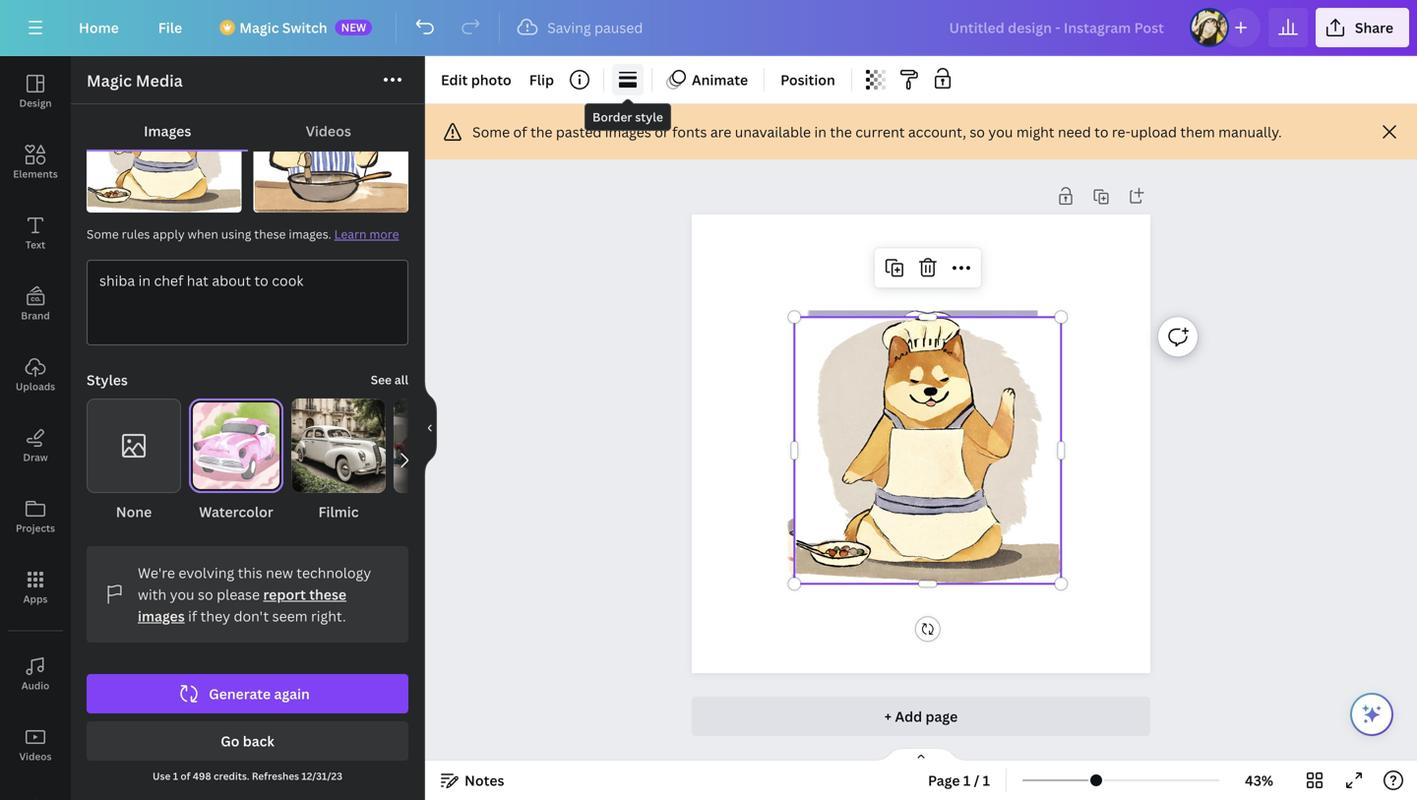 Task type: vqa. For each thing, say whether or not it's contained in the screenshot.
the top magic
yes



Task type: describe. For each thing, give the bounding box(es) containing it.
0 vertical spatial images
[[605, 123, 651, 141]]

file button
[[143, 8, 198, 47]]

+ add page button
[[692, 697, 1151, 736]]

go back
[[221, 732, 274, 751]]

manually.
[[1219, 123, 1282, 141]]

share button
[[1316, 8, 1410, 47]]

design button
[[0, 56, 71, 127]]

if they don't seem right.
[[185, 607, 346, 626]]

projects
[[16, 522, 55, 535]]

home
[[79, 18, 119, 37]]

current
[[856, 123, 905, 141]]

magic switch
[[239, 18, 327, 37]]

2 the from the left
[[830, 123, 852, 141]]

don't
[[234, 607, 269, 626]]

watercolor group
[[189, 399, 284, 523]]

rules
[[122, 226, 150, 242]]

with
[[138, 585, 167, 604]]

use 1 of 498 credits. refreshes 12/31/23
[[153, 770, 343, 783]]

credits.
[[214, 770, 250, 783]]

fonts
[[672, 123, 707, 141]]

photo
[[471, 70, 512, 89]]

learn
[[334, 226, 367, 242]]

1 horizontal spatial so
[[970, 123, 985, 141]]

images button
[[87, 112, 249, 150]]

switch
[[282, 18, 327, 37]]

draw button
[[0, 410, 71, 481]]

show pages image
[[874, 747, 969, 763]]

flip button
[[521, 64, 562, 95]]

1 for of
[[173, 770, 178, 783]]

page 1 / 1
[[928, 771, 990, 790]]

saving paused status
[[508, 16, 653, 39]]

498
[[193, 770, 211, 783]]

brand
[[21, 309, 50, 322]]

right.
[[311, 607, 346, 626]]

need
[[1058, 123, 1091, 141]]

go
[[221, 732, 240, 751]]

draw
[[23, 451, 48, 464]]

this
[[238, 564, 263, 582]]

we're evolving this new technology with you so please
[[138, 564, 371, 604]]

please
[[217, 585, 260, 604]]

styles
[[87, 371, 128, 389]]

saving
[[548, 18, 591, 37]]

filmic group
[[291, 399, 386, 523]]

learn more link
[[334, 226, 399, 242]]

some for some rules apply when using these images. learn more
[[87, 226, 119, 242]]

or
[[655, 123, 669, 141]]

notes
[[465, 771, 504, 790]]

edit
[[441, 70, 468, 89]]

uploads
[[16, 380, 55, 393]]

1 the from the left
[[531, 123, 553, 141]]

using
[[221, 226, 251, 242]]

refreshes
[[252, 770, 299, 783]]

projects button
[[0, 481, 71, 552]]

images inside "report these images"
[[138, 607, 185, 626]]

to
[[1095, 123, 1109, 141]]

if
[[188, 607, 197, 626]]

use
[[153, 770, 171, 783]]

notes button
[[433, 765, 512, 796]]

text
[[25, 238, 45, 252]]

report these images
[[138, 585, 347, 626]]

are
[[711, 123, 732, 141]]

filmic
[[318, 503, 359, 521]]

+ add page
[[885, 707, 958, 726]]

border
[[593, 109, 632, 125]]

magic for magic switch
[[239, 18, 279, 37]]

main menu bar
[[0, 0, 1418, 56]]

apps button
[[0, 552, 71, 623]]

0 vertical spatial videos button
[[249, 112, 409, 150]]

43% button
[[1228, 765, 1292, 796]]

photo group
[[394, 399, 488, 523]]

go back button
[[87, 722, 409, 761]]

0 horizontal spatial videos button
[[0, 710, 71, 781]]

animate button
[[661, 64, 756, 95]]

position button
[[773, 64, 843, 95]]

they
[[200, 607, 230, 626]]

magic for magic media
[[87, 70, 132, 91]]

animate
[[692, 70, 748, 89]]

design
[[19, 96, 52, 110]]

1 vertical spatial of
[[181, 770, 190, 783]]

style
[[635, 109, 663, 125]]



Task type: locate. For each thing, give the bounding box(es) containing it.
some rules apply when using these images. learn more
[[87, 226, 399, 242]]

1 vertical spatial some
[[87, 226, 119, 242]]

page
[[926, 707, 958, 726]]

photo
[[421, 503, 461, 521]]

share
[[1355, 18, 1394, 37]]

apps
[[23, 593, 48, 606]]

+
[[885, 707, 892, 726]]

0 horizontal spatial you
[[170, 585, 195, 604]]

0 horizontal spatial videos
[[19, 750, 52, 763]]

pasted
[[556, 123, 602, 141]]

edit photo
[[441, 70, 512, 89]]

0 vertical spatial of
[[513, 123, 527, 141]]

home link
[[63, 8, 135, 47]]

magic left switch
[[239, 18, 279, 37]]

0 horizontal spatial images
[[138, 607, 185, 626]]

1 for /
[[964, 771, 971, 790]]

1 horizontal spatial images
[[605, 123, 651, 141]]

some of the pasted images or fonts are unavailable in the current account, so you might need to re-upload them manually.
[[473, 123, 1282, 141]]

some left rules on the left top of the page
[[87, 226, 119, 242]]

account,
[[908, 123, 967, 141]]

side panel tab list
[[0, 56, 71, 800]]

12/31/23
[[302, 770, 343, 783]]

0 horizontal spatial these
[[254, 226, 286, 242]]

more
[[370, 226, 399, 242]]

evolving
[[179, 564, 234, 582]]

generate
[[209, 685, 271, 703]]

some down photo
[[473, 123, 510, 141]]

1 horizontal spatial 1
[[964, 771, 971, 790]]

so
[[970, 123, 985, 141], [198, 585, 213, 604]]

2 horizontal spatial 1
[[983, 771, 990, 790]]

0 vertical spatial magic
[[239, 18, 279, 37]]

images
[[605, 123, 651, 141], [138, 607, 185, 626]]

might
[[1017, 123, 1055, 141]]

0 horizontal spatial 1
[[173, 770, 178, 783]]

some for some of the pasted images or fonts are unavailable in the current account, so you might need to re-upload them manually.
[[473, 123, 510, 141]]

1 vertical spatial videos button
[[0, 710, 71, 781]]

magic media
[[87, 70, 183, 91]]

the right in
[[830, 123, 852, 141]]

saving paused
[[548, 18, 643, 37]]

none group
[[87, 399, 181, 523]]

1 vertical spatial magic
[[87, 70, 132, 91]]

1 horizontal spatial of
[[513, 123, 527, 141]]

you
[[989, 123, 1013, 141], [170, 585, 195, 604]]

re-
[[1112, 123, 1131, 141]]

1 right use
[[173, 770, 178, 783]]

in
[[815, 123, 827, 141]]

seem
[[272, 607, 308, 626]]

them
[[1181, 123, 1215, 141]]

report these images link
[[138, 585, 347, 626]]

unavailable
[[735, 123, 811, 141]]

0 horizontal spatial magic
[[87, 70, 132, 91]]

videos inside side panel tab list
[[19, 750, 52, 763]]

so down "evolving"
[[198, 585, 213, 604]]

the
[[531, 123, 553, 141], [830, 123, 852, 141]]

of left "498"
[[181, 770, 190, 783]]

these inside "report these images"
[[309, 585, 347, 604]]

1 right /
[[983, 771, 990, 790]]

these up "right."
[[309, 585, 347, 604]]

Describe an image. Include objects, colors, places... text field
[[88, 261, 408, 345]]

images left or
[[605, 123, 651, 141]]

back
[[243, 732, 274, 751]]

Design title text field
[[934, 8, 1182, 47]]

see all
[[371, 372, 409, 388]]

magic
[[239, 18, 279, 37], [87, 70, 132, 91]]

you inside the we're evolving this new technology with you so please
[[170, 585, 195, 604]]

text button
[[0, 198, 71, 269]]

all
[[395, 372, 409, 388]]

/
[[974, 771, 980, 790]]

technology
[[297, 564, 371, 582]]

audio
[[21, 679, 50, 693]]

1 horizontal spatial these
[[309, 585, 347, 604]]

1 vertical spatial images
[[138, 607, 185, 626]]

1 horizontal spatial videos
[[306, 122, 351, 140]]

videos button
[[249, 112, 409, 150], [0, 710, 71, 781]]

0 horizontal spatial so
[[198, 585, 213, 604]]

1
[[173, 770, 178, 783], [964, 771, 971, 790], [983, 771, 990, 790]]

the left pasted
[[531, 123, 553, 141]]

watercolor
[[199, 503, 273, 521]]

border style
[[593, 109, 663, 125]]

magic inside main menu bar
[[239, 18, 279, 37]]

generate again
[[209, 685, 310, 703]]

upload
[[1131, 123, 1177, 141]]

1 horizontal spatial some
[[473, 123, 510, 141]]

1 vertical spatial videos
[[19, 750, 52, 763]]

0 vertical spatial these
[[254, 226, 286, 242]]

0 vertical spatial some
[[473, 123, 510, 141]]

brand button
[[0, 269, 71, 340]]

add
[[895, 707, 923, 726]]

flip
[[529, 70, 554, 89]]

new
[[266, 564, 293, 582]]

1 vertical spatial so
[[198, 585, 213, 604]]

images.
[[289, 226, 331, 242]]

so right account,
[[970, 123, 985, 141]]

you left might
[[989, 123, 1013, 141]]

these right using
[[254, 226, 286, 242]]

generate again button
[[87, 674, 409, 714]]

uploads button
[[0, 340, 71, 410]]

43%
[[1245, 771, 1274, 790]]

0 vertical spatial videos
[[306, 122, 351, 140]]

1 horizontal spatial the
[[830, 123, 852, 141]]

these
[[254, 226, 286, 242], [309, 585, 347, 604]]

we're
[[138, 564, 175, 582]]

1 left /
[[964, 771, 971, 790]]

1 horizontal spatial you
[[989, 123, 1013, 141]]

1 vertical spatial these
[[309, 585, 347, 604]]

0 horizontal spatial the
[[531, 123, 553, 141]]

0 vertical spatial you
[[989, 123, 1013, 141]]

1 horizontal spatial magic
[[239, 18, 279, 37]]

1 horizontal spatial videos button
[[249, 112, 409, 150]]

images
[[144, 122, 191, 140]]

hide image
[[424, 381, 437, 475]]

magic left media
[[87, 70, 132, 91]]

0 horizontal spatial some
[[87, 226, 119, 242]]

elements
[[13, 167, 58, 181]]

media
[[136, 70, 183, 91]]

see all button
[[371, 370, 409, 390]]

you up if
[[170, 585, 195, 604]]

0 horizontal spatial of
[[181, 770, 190, 783]]

of down flip button
[[513, 123, 527, 141]]

so inside the we're evolving this new technology with you so please
[[198, 585, 213, 604]]

none
[[116, 503, 152, 521]]

apply
[[153, 226, 185, 242]]

when
[[188, 226, 218, 242]]

elements button
[[0, 127, 71, 198]]

some
[[473, 123, 510, 141], [87, 226, 119, 242]]

edit photo button
[[433, 64, 519, 95]]

position
[[781, 70, 836, 89]]

1 vertical spatial you
[[170, 585, 195, 604]]

new
[[341, 20, 366, 34]]

0 vertical spatial so
[[970, 123, 985, 141]]

images down with
[[138, 607, 185, 626]]

page
[[928, 771, 960, 790]]

canva assistant image
[[1360, 703, 1384, 726]]



